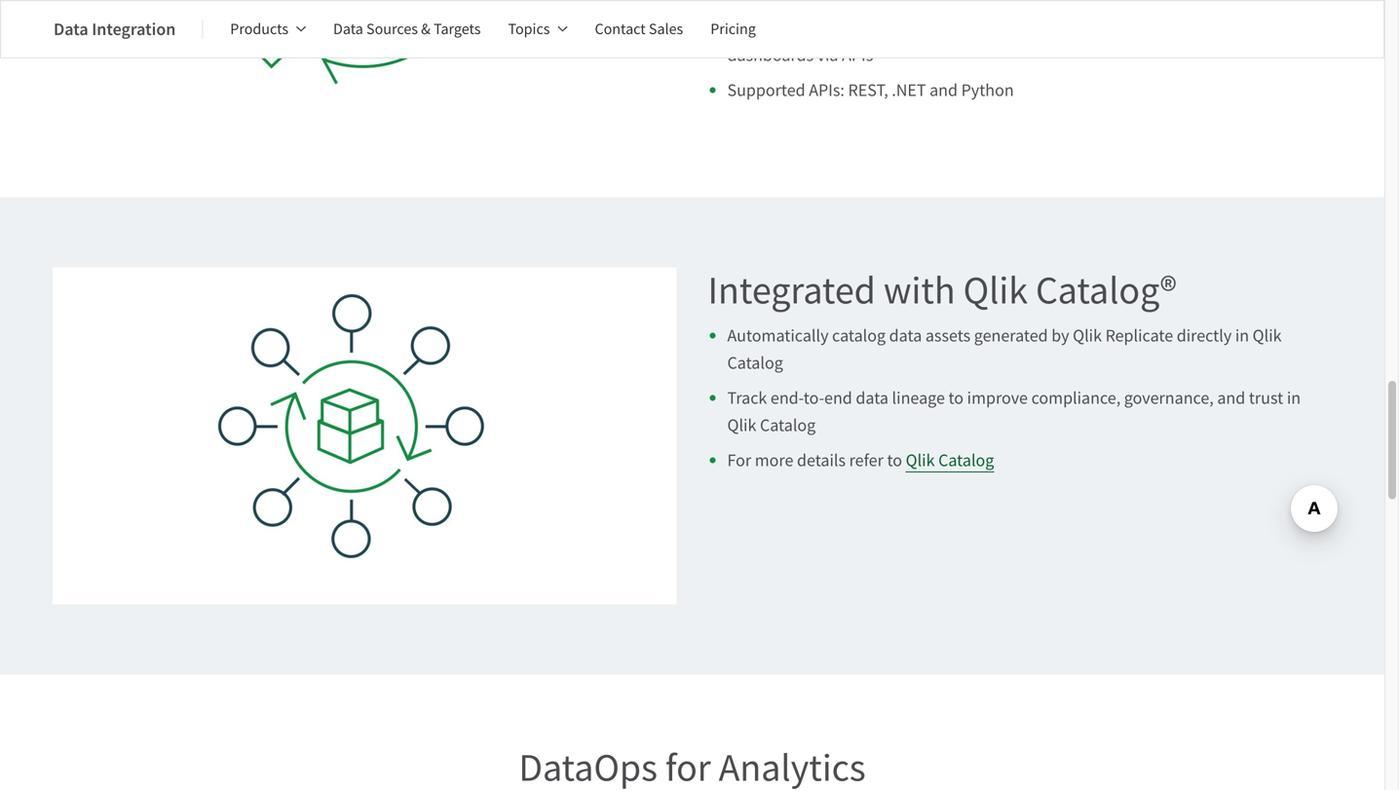Task type: locate. For each thing, give the bounding box(es) containing it.
1 horizontal spatial to
[[949, 387, 964, 409]]

python
[[962, 79, 1014, 101]]

qlik inside track end-to-end data lineage to improve compliance, governance, and trust in qlik catalog
[[728, 414, 757, 436]]

to
[[949, 387, 964, 409], [887, 449, 902, 472]]

catalog
[[728, 352, 783, 374], [760, 414, 816, 436], [939, 449, 994, 472]]

1 horizontal spatial data
[[889, 324, 922, 347]]

assets
[[926, 324, 971, 347]]

& inside the data sources & targets link
[[421, 19, 431, 39]]

qlik right refer
[[906, 449, 935, 472]]

trust
[[1249, 387, 1284, 409]]

1 vertical spatial with
[[884, 266, 956, 316]]

0 horizontal spatial with
[[884, 266, 956, 316]]

refer
[[849, 449, 884, 472]]

data right end
[[856, 387, 889, 409]]

products link
[[230, 6, 306, 53]]

and right .net
[[930, 79, 958, 101]]

2 vertical spatial and
[[1218, 387, 1246, 409]]

1 horizontal spatial data
[[333, 19, 363, 39]]

0 horizontal spatial to
[[887, 449, 902, 472]]

with inside automate design & operation of replication tasks and integrate with enterprise dashboards via apis
[[1186, 16, 1219, 39]]

1 horizontal spatial in
[[1287, 387, 1301, 409]]

qlik down track at the right of the page
[[728, 414, 757, 436]]

data for data integration
[[54, 18, 88, 41]]

0 vertical spatial with
[[1186, 16, 1219, 39]]

2 horizontal spatial and
[[1218, 387, 1246, 409]]

1 vertical spatial data
[[856, 387, 889, 409]]

and
[[1086, 16, 1114, 39], [930, 79, 958, 101], [1218, 387, 1246, 409]]

tasks
[[1044, 16, 1082, 39]]

1 horizontal spatial &
[[855, 16, 865, 39]]

with up assets on the right of the page
[[884, 266, 956, 316]]

1 vertical spatial to
[[887, 449, 902, 472]]

to right lineage
[[949, 387, 964, 409]]

and left trust
[[1218, 387, 1246, 409]]

2 vertical spatial catalog
[[939, 449, 994, 472]]

targets
[[434, 19, 481, 39]]

1 horizontal spatial and
[[1086, 16, 1114, 39]]

in right trust
[[1287, 387, 1301, 409]]

enterprise
[[1222, 16, 1297, 39]]

sources
[[366, 19, 418, 39]]

track
[[728, 387, 767, 409]]

to right refer
[[887, 449, 902, 472]]

integrated
[[708, 266, 876, 316]]

end-
[[771, 387, 804, 409]]

supported apis: rest, .net and python
[[728, 79, 1014, 101]]

data left assets on the right of the page
[[889, 324, 922, 347]]

in right directly
[[1236, 324, 1250, 347]]

qlik
[[964, 266, 1028, 316], [1073, 324, 1102, 347], [1253, 324, 1282, 347], [728, 414, 757, 436], [906, 449, 935, 472]]

and inside track end-to-end data lineage to improve compliance, governance, and trust in qlik catalog
[[1218, 387, 1246, 409]]

data left sources
[[333, 19, 363, 39]]

0 vertical spatial to
[[949, 387, 964, 409]]

data
[[889, 324, 922, 347], [856, 387, 889, 409]]

pricing link
[[711, 6, 756, 53]]

pricing
[[711, 19, 756, 39]]

apis:
[[809, 79, 845, 101]]

catalog®
[[1036, 266, 1177, 316]]

supported
[[728, 79, 806, 101]]

0 vertical spatial in
[[1236, 324, 1250, 347]]

& for sources
[[421, 19, 431, 39]]

catalog down track end-to-end data lineage to improve compliance, governance, and trust in qlik catalog
[[939, 449, 994, 472]]

0 vertical spatial catalog
[[728, 352, 783, 374]]

0 horizontal spatial in
[[1236, 324, 1250, 347]]

to-
[[804, 387, 825, 409]]

data left integration
[[54, 18, 88, 41]]

&
[[855, 16, 865, 39], [421, 19, 431, 39]]

directly
[[1177, 324, 1232, 347]]

integrate
[[1117, 16, 1183, 39]]

catalog down the automatically
[[728, 352, 783, 374]]

& for design
[[855, 16, 865, 39]]

0 horizontal spatial &
[[421, 19, 431, 39]]

integrated with qlik catalog®
[[708, 266, 1177, 316]]

0 horizontal spatial data
[[54, 18, 88, 41]]

1 horizontal spatial with
[[1186, 16, 1219, 39]]

1 vertical spatial catalog
[[760, 414, 816, 436]]

0 vertical spatial and
[[1086, 16, 1114, 39]]

& inside automate design & operation of replication tasks and integrate with enterprise dashboards via apis
[[855, 16, 865, 39]]

& up apis at the right top
[[855, 16, 865, 39]]

1 vertical spatial and
[[930, 79, 958, 101]]

qlik up trust
[[1253, 324, 1282, 347]]

topics link
[[508, 6, 568, 53]]

rest,
[[848, 79, 889, 101]]

1 vertical spatial in
[[1287, 387, 1301, 409]]

data
[[54, 18, 88, 41], [333, 19, 363, 39]]

catalog down end-
[[760, 414, 816, 436]]

improve
[[967, 387, 1028, 409]]

with
[[1186, 16, 1219, 39], [884, 266, 956, 316]]

and right the tasks
[[1086, 16, 1114, 39]]

with right integrate
[[1186, 16, 1219, 39]]

0 horizontal spatial data
[[856, 387, 889, 409]]

in
[[1236, 324, 1250, 347], [1287, 387, 1301, 409]]

& left targets at the left of page
[[421, 19, 431, 39]]

0 vertical spatial data
[[889, 324, 922, 347]]



Task type: describe. For each thing, give the bounding box(es) containing it.
of
[[944, 16, 959, 39]]

governance,
[[1124, 387, 1214, 409]]

dashboards
[[728, 44, 814, 66]]

for more details refer to qlik catalog
[[728, 449, 994, 472]]

contact sales link
[[595, 6, 683, 53]]

catalog inside track end-to-end data lineage to improve compliance, governance, and trust in qlik catalog
[[760, 414, 816, 436]]

data sources & targets
[[333, 19, 481, 39]]

automate
[[728, 16, 799, 39]]

data integration menu bar
[[54, 6, 783, 53]]

replicate
[[1106, 324, 1174, 347]]

by
[[1052, 324, 1070, 347]]

apis
[[842, 44, 874, 66]]

contact sales
[[595, 19, 683, 39]]

automatically
[[728, 324, 829, 347]]

in inside automatically catalog data assets generated by qlik replicate directly in qlik catalog
[[1236, 324, 1250, 347]]

generated
[[974, 324, 1048, 347]]

details
[[797, 449, 846, 472]]

qlik up generated at the right of page
[[964, 266, 1028, 316]]

operation
[[869, 16, 940, 39]]

to inside track end-to-end data lineage to improve compliance, governance, and trust in qlik catalog
[[949, 387, 964, 409]]

0 horizontal spatial and
[[930, 79, 958, 101]]

sales
[[649, 19, 683, 39]]

data inside automatically catalog data assets generated by qlik replicate directly in qlik catalog
[[889, 324, 922, 347]]

via
[[817, 44, 839, 66]]

topics
[[508, 19, 550, 39]]

products
[[230, 19, 289, 39]]

qlik right by at the top right
[[1073, 324, 1102, 347]]

more
[[755, 449, 794, 472]]

end
[[825, 387, 853, 409]]

integration
[[92, 18, 176, 41]]

.net
[[892, 79, 926, 101]]

data integration
[[54, 18, 176, 41]]

and inside automate design & operation of replication tasks and integrate with enterprise dashboards via apis
[[1086, 16, 1114, 39]]

for
[[728, 449, 752, 472]]

contact
[[595, 19, 646, 39]]

qlik catalog link
[[906, 449, 994, 473]]

in inside track end-to-end data lineage to improve compliance, governance, and trust in qlik catalog
[[1287, 387, 1301, 409]]

data for data sources & targets
[[333, 19, 363, 39]]

catalog inside automatically catalog data assets generated by qlik replicate directly in qlik catalog
[[728, 352, 783, 374]]

catalog
[[832, 324, 886, 347]]

design
[[803, 16, 851, 39]]

data inside track end-to-end data lineage to improve compliance, governance, and trust in qlik catalog
[[856, 387, 889, 409]]

replication
[[962, 16, 1041, 39]]

compliance,
[[1032, 387, 1121, 409]]

lineage
[[892, 387, 945, 409]]

automate design & operation of replication tasks and integrate with enterprise dashboards via apis
[[728, 16, 1297, 66]]

automatically catalog data assets generated by qlik replicate directly in qlik catalog
[[728, 324, 1282, 374]]

track end-to-end data lineage to improve compliance, governance, and trust in qlik catalog
[[728, 387, 1301, 436]]

data sources & targets link
[[333, 6, 481, 53]]



Task type: vqa. For each thing, say whether or not it's contained in the screenshot.
Login icon
no



